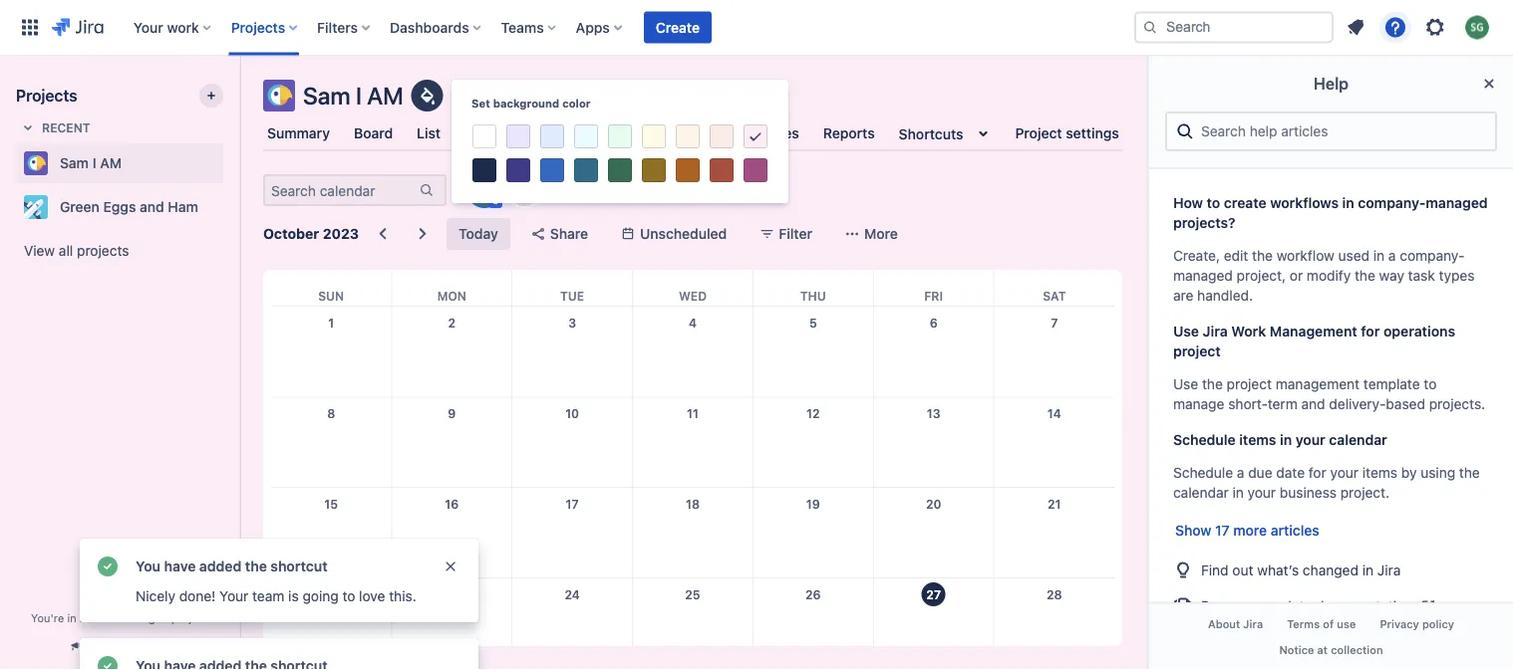 Task type: locate. For each thing, give the bounding box(es) containing it.
1 vertical spatial i
[[92, 155, 96, 171]]

have
[[164, 559, 196, 575]]

white radio
[[470, 122, 499, 152]]

yellow radio
[[639, 156, 669, 185]]

1 horizontal spatial project
[[1173, 343, 1221, 360]]

white image
[[473, 125, 496, 149]]

items up due
[[1239, 432, 1277, 449]]

0 horizontal spatial calendar
[[1173, 485, 1229, 501]]

give feedback button
[[57, 631, 183, 663]]

2
[[448, 316, 456, 330]]

2 link
[[436, 307, 468, 339]]

create project image
[[203, 88, 219, 104]]

schedule left due
[[1173, 465, 1233, 481]]

for left operations
[[1361, 323, 1380, 340]]

4 link
[[677, 307, 709, 339]]

0 vertical spatial use
[[1173, 323, 1199, 340]]

set background color image
[[415, 84, 439, 108]]

success image down 'give'
[[96, 655, 120, 671]]

17 inside show 17 more articles button
[[1215, 523, 1230, 539]]

0 horizontal spatial sam i am
[[60, 155, 122, 171]]

2 vertical spatial your
[[1248, 485, 1276, 501]]

in
[[1343, 195, 1355, 211], [1374, 248, 1385, 264], [1280, 432, 1292, 449], [1233, 485, 1244, 501], [1363, 562, 1374, 579], [67, 612, 76, 625]]

2 schedule from the top
[[1173, 465, 1233, 481]]

filter button
[[747, 218, 824, 250]]

blue radio
[[537, 156, 567, 185]]

1 horizontal spatial calendar
[[1329, 432, 1388, 449]]

items
[[1239, 432, 1277, 449], [1363, 465, 1398, 481]]

22
[[324, 588, 339, 602]]

row
[[271, 270, 1115, 307], [271, 307, 1115, 398], [271, 398, 1115, 488], [271, 488, 1115, 579], [271, 579, 1115, 669]]

purple radio
[[503, 156, 533, 185]]

a up way
[[1389, 248, 1396, 264]]

banner
[[0, 0, 1513, 56]]

11 link
[[677, 398, 709, 430]]

0 vertical spatial to
[[1207, 195, 1221, 211]]

use
[[1173, 323, 1199, 340], [1173, 376, 1199, 393]]

17 up 24 link
[[566, 498, 579, 512]]

modify
[[1307, 268, 1351, 284]]

5
[[809, 316, 817, 330]]

i up green
[[92, 155, 96, 171]]

primary element
[[12, 0, 1135, 55]]

Search help articles field
[[1195, 114, 1487, 150]]

terms of use link
[[1275, 613, 1368, 638]]

0 vertical spatial 17
[[566, 498, 579, 512]]

this.
[[389, 589, 416, 605]]

2 horizontal spatial project
[[1227, 376, 1272, 393]]

ham
[[168, 199, 198, 215]]

terms
[[1287, 619, 1320, 632]]

use inside use the project management template to manage short-term and delivery-based projects.
[[1173, 376, 1199, 393]]

in right you're
[[67, 612, 76, 625]]

help image
[[1384, 15, 1408, 39]]

summary
[[267, 125, 330, 142]]

0 horizontal spatial 17
[[566, 498, 579, 512]]

success image
[[96, 555, 120, 579], [96, 655, 120, 671]]

light-orange radio
[[673, 122, 703, 152]]

date
[[1276, 465, 1305, 481]]

17 left more
[[1215, 523, 1230, 539]]

18 link
[[677, 489, 709, 521]]

collection
[[1331, 644, 1383, 657]]

red radio
[[707, 156, 737, 185]]

share
[[550, 226, 588, 242]]

12 link
[[797, 398, 829, 430]]

2 vertical spatial to
[[342, 589, 355, 605]]

close image
[[1477, 72, 1501, 96]]

dismiss image
[[443, 559, 459, 575]]

green image
[[608, 159, 632, 182]]

8
[[327, 407, 335, 421]]

based
[[1386, 396, 1426, 413]]

0 horizontal spatial project
[[171, 612, 208, 625]]

use the project management template to manage short-term and delivery-based projects.
[[1173, 376, 1486, 413]]

project up manage
[[1173, 343, 1221, 360]]

jira up documentation
[[1378, 562, 1401, 579]]

company-
[[1358, 195, 1426, 211], [1400, 248, 1465, 264]]

project down done!
[[171, 612, 208, 625]]

0 vertical spatial calendar
[[1329, 432, 1388, 449]]

recent
[[42, 121, 90, 135]]

the up manage
[[1202, 376, 1223, 393]]

filters
[[317, 19, 358, 35]]

1 vertical spatial your
[[219, 589, 249, 605]]

purple image
[[506, 159, 530, 182]]

to inside how to create workflows in company-managed projects?
[[1207, 195, 1221, 211]]

yellow image
[[642, 159, 666, 182]]

managed up types
[[1426, 195, 1488, 211]]

your profile and settings image
[[1466, 15, 1489, 39]]

1 horizontal spatial jira
[[1243, 619, 1263, 632]]

in up show 17 more articles at right bottom
[[1233, 485, 1244, 501]]

1 horizontal spatial managed
[[1173, 268, 1233, 284]]

notifications image
[[1344, 15, 1368, 39]]

managed inside create, edit the workflow used in a company- managed project, or modify the way task types are handled.
[[1173, 268, 1233, 284]]

light-magenta radio
[[741, 122, 771, 153]]

0 vertical spatial schedule
[[1173, 432, 1236, 449]]

grid
[[271, 270, 1115, 671]]

0 horizontal spatial managed
[[120, 612, 168, 625]]

light magenta image
[[745, 126, 767, 150]]

Search field
[[1135, 11, 1334, 43]]

settings
[[1066, 125, 1119, 142]]

sam i am up board
[[303, 82, 403, 110]]

to
[[1207, 195, 1221, 211], [1424, 376, 1437, 393], [342, 589, 355, 605]]

schedule inside 'schedule a due date for your items by using the calendar in your business project.'
[[1173, 465, 1233, 481]]

sam up 'summary'
[[303, 82, 351, 110]]

projects up collapse recent projects image
[[16, 86, 77, 105]]

am
[[367, 82, 403, 110], [100, 155, 122, 171]]

2 vertical spatial project
[[171, 612, 208, 625]]

policy
[[1423, 619, 1455, 632]]

projects
[[231, 19, 285, 35], [16, 86, 77, 105]]

sat
[[1043, 289, 1066, 303]]

use for use jira work management for operations project
[[1173, 323, 1199, 340]]

0 vertical spatial your
[[133, 19, 163, 35]]

to up projects?
[[1207, 195, 1221, 211]]

i up board
[[356, 82, 362, 110]]

Search calendar text field
[[265, 176, 417, 204]]

0 vertical spatial projects
[[231, 19, 285, 35]]

1 vertical spatial company-
[[1400, 248, 1465, 264]]

in right workflows
[[1343, 195, 1355, 211]]

1 vertical spatial and
[[1302, 396, 1326, 413]]

projects button
[[225, 11, 305, 43]]

row containing sun
[[271, 270, 1115, 307]]

items up "project."
[[1363, 465, 1398, 481]]

green eggs and ham link
[[16, 187, 215, 227]]

calendar down delivery-
[[1329, 432, 1388, 449]]

company- inside create, edit the workflow used in a company- managed project, or modify the way task types are handled.
[[1400, 248, 1465, 264]]

light purple image
[[506, 125, 530, 149]]

13
[[927, 407, 941, 421]]

0 horizontal spatial i
[[92, 155, 96, 171]]

using
[[1421, 465, 1456, 481]]

managed down create,
[[1173, 268, 1233, 284]]

a inside 'schedule a due date for your items by using the calendar in your business project.'
[[1237, 465, 1245, 481]]

teams button
[[495, 11, 564, 43]]

to up based
[[1424, 376, 1437, 393]]

a left due
[[1237, 465, 1245, 481]]

in up way
[[1374, 248, 1385, 264]]

1 vertical spatial schedule
[[1173, 465, 1233, 481]]

0 horizontal spatial sam
[[60, 155, 89, 171]]

grid containing sun
[[271, 270, 1115, 671]]

0 vertical spatial sam i am
[[303, 82, 403, 110]]

sam i am down recent at left top
[[60, 155, 122, 171]]

your down you have added the shortcut
[[219, 589, 249, 605]]

light-teal radio
[[571, 122, 601, 152]]

next month image
[[411, 222, 435, 246]]

your up "date"
[[1296, 432, 1326, 449]]

view all projects link
[[16, 233, 223, 269]]

1 vertical spatial to
[[1424, 376, 1437, 393]]

how to create workflows in company-managed projects?
[[1173, 195, 1488, 231]]

2 vertical spatial jira
[[1243, 619, 1263, 632]]

collapse recent projects image
[[16, 116, 40, 140]]

the inside 'schedule a due date for your items by using the calendar in your business project.'
[[1459, 465, 1480, 481]]

1 vertical spatial your
[[1330, 465, 1359, 481]]

4 row from the top
[[271, 488, 1115, 579]]

0 horizontal spatial am
[[100, 155, 122, 171]]

notice at collection
[[1279, 644, 1383, 657]]

light-green radio
[[605, 122, 635, 152]]

2 row from the top
[[271, 307, 1115, 398]]

and left ham
[[140, 199, 164, 215]]

manage
[[1173, 396, 1225, 413]]

articles
[[1271, 523, 1320, 539]]

2 vertical spatial managed
[[120, 612, 168, 625]]

0 vertical spatial a
[[1389, 248, 1396, 264]]

you're in a team-managed project
[[31, 612, 208, 625]]

project up short-
[[1227, 376, 1272, 393]]

26
[[806, 588, 821, 602]]

term
[[1268, 396, 1298, 413]]

use inside use jira work management for operations project
[[1173, 323, 1199, 340]]

schedule for schedule a due date for your items by using the calendar in your business project.
[[1173, 465, 1233, 481]]

1 vertical spatial for
[[1309, 465, 1327, 481]]

1 vertical spatial a
[[1237, 465, 1245, 481]]

orange radio
[[673, 156, 703, 185]]

in inside create, edit the workflow used in a company- managed project, or modify the way task types are handled.
[[1374, 248, 1385, 264]]

0 vertical spatial for
[[1361, 323, 1380, 340]]

0 vertical spatial company-
[[1358, 195, 1426, 211]]

5 row from the top
[[271, 579, 1115, 669]]

work
[[1232, 323, 1266, 340]]

and down the management
[[1302, 396, 1326, 413]]

success image left the you
[[96, 555, 120, 579]]

0 vertical spatial managed
[[1426, 195, 1488, 211]]

am up green eggs and ham link in the top of the page
[[100, 155, 122, 171]]

19 link
[[797, 489, 829, 521]]

company- up used
[[1358, 195, 1426, 211]]

your down due
[[1248, 485, 1276, 501]]

for inside 'schedule a due date for your items by using the calendar in your business project.'
[[1309, 465, 1327, 481]]

19
[[806, 498, 820, 512]]

1 horizontal spatial your
[[1296, 432, 1326, 449]]

for inside use jira work management for operations project
[[1361, 323, 1380, 340]]

0 horizontal spatial for
[[1309, 465, 1327, 481]]

about jira
[[1208, 619, 1263, 632]]

october 2023
[[263, 226, 359, 242]]

sam i am
[[303, 82, 403, 110], [60, 155, 122, 171]]

find out what's changed in jira link
[[1165, 551, 1497, 588]]

wed link
[[675, 270, 711, 306]]

25
[[685, 588, 700, 602]]

0 horizontal spatial jira
[[1203, 323, 1228, 340]]

schedule
[[1173, 432, 1236, 449], [1173, 465, 1233, 481]]

0 vertical spatial your
[[1296, 432, 1326, 449]]

light-purple radio
[[503, 122, 533, 152]]

magenta radio
[[741, 156, 771, 185]]

1 vertical spatial 17
[[1215, 523, 1230, 539]]

you have added the shortcut
[[136, 559, 328, 575]]

of
[[1323, 619, 1334, 632]]

1 vertical spatial sam
[[60, 155, 89, 171]]

1 horizontal spatial to
[[1207, 195, 1221, 211]]

0 horizontal spatial a
[[80, 612, 86, 625]]

1 vertical spatial managed
[[1173, 268, 1233, 284]]

light-red radio
[[707, 122, 737, 152]]

1 horizontal spatial 17
[[1215, 523, 1230, 539]]

1 schedule from the top
[[1173, 432, 1236, 449]]

jira inside use jira work management for operations project
[[1203, 323, 1228, 340]]

light green image
[[608, 125, 632, 149]]

1 use from the top
[[1173, 323, 1199, 340]]

3 row from the top
[[271, 398, 1115, 488]]

1 vertical spatial calendar
[[1173, 485, 1229, 501]]

light red image
[[710, 125, 734, 149]]

projects inside popup button
[[231, 19, 285, 35]]

managed down nicely
[[120, 612, 168, 625]]

your left work
[[133, 19, 163, 35]]

2 horizontal spatial a
[[1389, 248, 1396, 264]]

company- up task
[[1400, 248, 1465, 264]]

am up board
[[367, 82, 403, 110]]

project
[[1015, 125, 1062, 142]]

in up "date"
[[1280, 432, 1292, 449]]

1 horizontal spatial your
[[219, 589, 249, 605]]

green
[[60, 199, 100, 215]]

2 horizontal spatial your
[[1330, 465, 1359, 481]]

projects?
[[1173, 215, 1236, 231]]

project
[[1173, 343, 1221, 360], [1227, 376, 1272, 393], [171, 612, 208, 625]]

15
[[324, 498, 338, 512]]

1 horizontal spatial a
[[1237, 465, 1245, 481]]

show 17 more articles button
[[1165, 519, 1330, 543]]

jira left work
[[1203, 323, 1228, 340]]

work
[[167, 19, 199, 35]]

due
[[1248, 465, 1273, 481]]

use down "are"
[[1173, 323, 1199, 340]]

items inside 'schedule a due date for your items by using the calendar in your business project.'
[[1363, 465, 1398, 481]]

1 horizontal spatial for
[[1361, 323, 1380, 340]]

forms link
[[624, 116, 673, 152]]

20 link
[[918, 489, 950, 521]]

1 horizontal spatial sam
[[303, 82, 351, 110]]

14 link
[[1039, 398, 1071, 430]]

blue image
[[540, 159, 564, 182]]

1 horizontal spatial sam i am
[[303, 82, 403, 110]]

0 vertical spatial jira
[[1203, 323, 1228, 340]]

0 horizontal spatial and
[[140, 199, 164, 215]]

managed inside how to create workflows in company-managed projects?
[[1426, 195, 1488, 211]]

20
[[926, 498, 942, 512]]

13 link
[[918, 398, 950, 430]]

1 vertical spatial use
[[1173, 376, 1199, 393]]

schedule for schedule items in your calendar
[[1173, 432, 1236, 449]]

browse complete documentation
[[1201, 599, 1413, 615]]

1 horizontal spatial items
[[1363, 465, 1398, 481]]

0 vertical spatial project
[[1173, 343, 1221, 360]]

jira right about
[[1243, 619, 1263, 632]]

settings image
[[1424, 15, 1448, 39]]

1 vertical spatial jira
[[1378, 562, 1401, 579]]

add people image
[[512, 178, 536, 202]]

your
[[1296, 432, 1326, 449], [1330, 465, 1359, 481], [1248, 485, 1276, 501]]

0 vertical spatial success image
[[96, 555, 120, 579]]

0 horizontal spatial your
[[133, 19, 163, 35]]

teal radio
[[571, 156, 601, 185]]

0 vertical spatial items
[[1239, 432, 1277, 449]]

to inside use the project management template to manage short-term and delivery-based projects.
[[1424, 376, 1437, 393]]

privacy policy link
[[1368, 613, 1467, 638]]

1 row from the top
[[271, 270, 1115, 307]]

tab list
[[251, 116, 1135, 152]]

2 vertical spatial a
[[80, 612, 86, 625]]

sam down recent at left top
[[60, 155, 89, 171]]

eggs
[[103, 199, 136, 215]]

2 horizontal spatial managed
[[1426, 195, 1488, 211]]

2 use from the top
[[1173, 376, 1199, 393]]

2 horizontal spatial jira
[[1378, 562, 1401, 579]]

1 vertical spatial project
[[1227, 376, 1272, 393]]

use up manage
[[1173, 376, 1199, 393]]

calendar up the show
[[1173, 485, 1229, 501]]

0 vertical spatial sam
[[303, 82, 351, 110]]

mon link
[[433, 270, 470, 306]]

0 vertical spatial and
[[140, 199, 164, 215]]

dark image
[[473, 159, 496, 182]]

wed
[[679, 289, 707, 303]]

projects up sidebar navigation "icon"
[[231, 19, 285, 35]]

0 vertical spatial am
[[367, 82, 403, 110]]

7 link
[[1039, 307, 1071, 339]]

0 horizontal spatial projects
[[16, 86, 77, 105]]

at
[[1317, 644, 1328, 657]]

to right 22
[[342, 589, 355, 605]]

jira inside about jira button
[[1243, 619, 1263, 632]]

1 vertical spatial projects
[[16, 86, 77, 105]]

the right using
[[1459, 465, 1480, 481]]

your
[[133, 19, 163, 35], [219, 589, 249, 605]]

the up project,
[[1252, 248, 1273, 264]]

jira image
[[52, 15, 103, 39], [52, 15, 103, 39]]

green radio
[[605, 156, 635, 185]]

1 vertical spatial items
[[1363, 465, 1398, 481]]

create, edit the workflow used in a company- managed project, or modify the way task types are handled.
[[1173, 248, 1475, 304]]

1 horizontal spatial and
[[1302, 396, 1326, 413]]

light-yellow radio
[[639, 122, 669, 152]]

1 horizontal spatial projects
[[231, 19, 285, 35]]

a left team-
[[80, 612, 86, 625]]

in up documentation
[[1363, 562, 1374, 579]]

0 vertical spatial i
[[356, 82, 362, 110]]

2 horizontal spatial to
[[1424, 376, 1437, 393]]

1 vertical spatial success image
[[96, 655, 120, 671]]

8 link
[[315, 398, 347, 430]]

your up "project."
[[1330, 465, 1359, 481]]

complete
[[1252, 599, 1312, 615]]

tue link
[[556, 270, 588, 306]]

your inside popup button
[[133, 19, 163, 35]]

jira
[[1203, 323, 1228, 340], [1378, 562, 1401, 579], [1243, 619, 1263, 632]]

for up business
[[1309, 465, 1327, 481]]

schedule down manage
[[1173, 432, 1236, 449]]



Task type: describe. For each thing, give the bounding box(es) containing it.
documentation
[[1316, 599, 1413, 615]]

in inside 'schedule a due date for your items by using the calendar in your business project.'
[[1233, 485, 1244, 501]]

browse
[[1201, 599, 1249, 615]]

added
[[199, 559, 242, 575]]

task
[[1408, 268, 1435, 284]]

notice
[[1279, 644, 1314, 657]]

11
[[687, 407, 699, 421]]

dark radio
[[470, 156, 499, 185]]

fri link
[[920, 270, 947, 306]]

9 link
[[436, 398, 468, 430]]

27
[[927, 588, 941, 602]]

4
[[689, 316, 697, 330]]

mon
[[437, 289, 466, 303]]

27 link
[[918, 579, 950, 611]]

company- inside how to create workflows in company-managed projects?
[[1358, 195, 1426, 211]]

list
[[417, 125, 441, 142]]

create,
[[1173, 248, 1220, 264]]

1 horizontal spatial am
[[367, 82, 403, 110]]

18
[[686, 498, 700, 512]]

sam green image
[[469, 174, 500, 206]]

privacy policy
[[1380, 619, 1455, 632]]

light orange image
[[676, 125, 700, 149]]

and inside use the project management template to manage short-term and delivery-based projects.
[[1302, 396, 1326, 413]]

feedback
[[117, 641, 171, 654]]

calendar inside 'schedule a due date for your items by using the calendar in your business project.'
[[1173, 485, 1229, 501]]

schedule items in your calendar
[[1173, 432, 1388, 449]]

28
[[1047, 588, 1062, 602]]

row containing 1
[[271, 307, 1115, 398]]

the inside use the project management template to manage short-term and delivery-based projects.
[[1202, 376, 1223, 393]]

summary link
[[263, 116, 334, 152]]

out
[[1233, 562, 1254, 579]]

about jira button
[[1196, 613, 1275, 638]]

jira for use jira work management for operations project
[[1203, 323, 1228, 340]]

24
[[565, 588, 580, 602]]

17 inside the 17 link
[[566, 498, 579, 512]]

notice at collection link
[[1268, 638, 1395, 663]]

the up team
[[245, 559, 267, 575]]

orange image
[[676, 159, 700, 182]]

sam inside the sam i am link
[[60, 155, 89, 171]]

row containing 15
[[271, 488, 1115, 579]]

project,
[[1237, 268, 1286, 284]]

unscheduled
[[640, 226, 727, 242]]

light blue image
[[540, 125, 564, 149]]

board
[[354, 125, 393, 142]]

unscheduled image
[[620, 226, 636, 242]]

6
[[930, 316, 938, 330]]

light-blue radio
[[537, 122, 567, 152]]

project inside use jira work management for operations project
[[1173, 343, 1221, 360]]

changed
[[1303, 562, 1359, 579]]

list link
[[413, 116, 445, 152]]

jira inside the find out what's changed in jira link
[[1378, 562, 1401, 579]]

26 link
[[797, 579, 829, 611]]

24 link
[[556, 579, 588, 611]]

1 horizontal spatial i
[[356, 82, 362, 110]]

tue
[[560, 289, 584, 303]]

how
[[1173, 195, 1203, 211]]

for for management
[[1361, 323, 1380, 340]]

appswitcher icon image
[[18, 15, 42, 39]]

light teal image
[[574, 125, 598, 149]]

find out what's changed in jira
[[1201, 562, 1401, 579]]

delivery-
[[1329, 396, 1386, 413]]

way
[[1379, 268, 1405, 284]]

2 success image from the top
[[96, 655, 120, 671]]

schedule a due date for your items by using the calendar in your business project.
[[1173, 465, 1480, 501]]

browse complete documentation link
[[1165, 588, 1497, 626]]

sat link
[[1039, 270, 1070, 306]]

teams
[[501, 19, 544, 35]]

previous month image
[[371, 222, 395, 246]]

your work
[[133, 19, 199, 35]]

a inside create, edit the workflow used in a company- managed project, or modify the way task types are handled.
[[1389, 248, 1396, 264]]

0 horizontal spatial to
[[342, 589, 355, 605]]

short-
[[1228, 396, 1268, 413]]

add to starred image
[[217, 195, 241, 219]]

1 success image from the top
[[96, 555, 120, 579]]

template
[[1364, 376, 1420, 393]]

1
[[328, 316, 334, 330]]

background
[[493, 97, 560, 110]]

more button
[[832, 218, 910, 250]]

row containing 8
[[271, 398, 1115, 488]]

banner containing your work
[[0, 0, 1513, 56]]

dashboards
[[390, 19, 469, 35]]

magenta image
[[744, 159, 768, 182]]

10 link
[[556, 398, 588, 430]]

management
[[1270, 323, 1358, 340]]

project inside use the project management template to manage short-term and delivery-based projects.
[[1227, 376, 1272, 393]]

3
[[568, 316, 576, 330]]

are
[[1173, 288, 1194, 304]]

sidebar navigation image
[[217, 80, 261, 120]]

your work button
[[127, 11, 219, 43]]

issues
[[757, 125, 799, 142]]

12
[[807, 407, 820, 421]]

share button
[[518, 218, 600, 250]]

unscheduled button
[[608, 218, 739, 250]]

1 vertical spatial am
[[100, 155, 122, 171]]

for for date
[[1309, 465, 1327, 481]]

show 17 more articles
[[1175, 523, 1320, 539]]

calendar
[[465, 125, 524, 141]]

red image
[[710, 159, 734, 182]]

in inside how to create workflows in company-managed projects?
[[1343, 195, 1355, 211]]

what's
[[1257, 562, 1299, 579]]

light yellow image
[[642, 125, 666, 149]]

done!
[[179, 589, 216, 605]]

0 horizontal spatial items
[[1239, 432, 1277, 449]]

reports link
[[819, 116, 879, 152]]

all
[[59, 243, 73, 259]]

search image
[[1142, 19, 1158, 35]]

show
[[1175, 523, 1212, 539]]

25 link
[[677, 579, 709, 611]]

shortcuts button
[[895, 116, 999, 152]]

you're
[[31, 612, 64, 625]]

about
[[1208, 619, 1240, 632]]

teal image
[[574, 159, 598, 182]]

use jira work management for operations project
[[1173, 323, 1456, 360]]

use for use the project management template to manage short-term and delivery-based projects.
[[1173, 376, 1199, 393]]

terms of use
[[1287, 619, 1356, 632]]

jira for about jira
[[1243, 619, 1263, 632]]

0 horizontal spatial your
[[1248, 485, 1276, 501]]

3 link
[[556, 307, 588, 339]]

tab list containing calendar
[[251, 116, 1135, 152]]

7
[[1051, 316, 1058, 330]]

team
[[252, 589, 285, 605]]

add to starred image
[[217, 152, 241, 175]]

row containing 22
[[271, 579, 1115, 669]]

the down used
[[1355, 268, 1376, 284]]

1 vertical spatial sam i am
[[60, 155, 122, 171]]

board link
[[350, 116, 397, 152]]



Task type: vqa. For each thing, say whether or not it's contained in the screenshot.
Current
no



